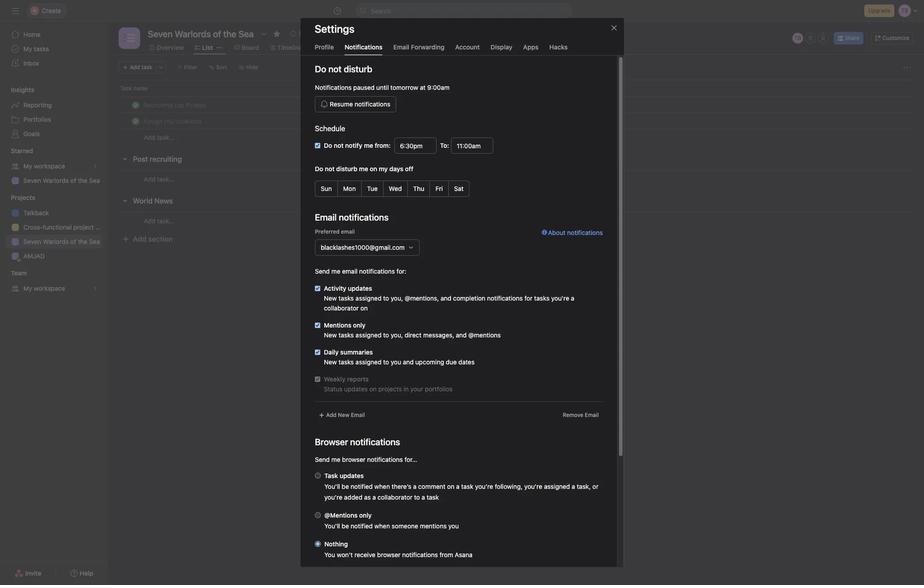 Task type: locate. For each thing, give the bounding box(es) containing it.
of down cross-functional project plan
[[70, 238, 76, 245]]

only inside @mentions only you'll be notified when someone mentions you
[[359, 511, 372, 519]]

collaborator inside task updates you'll be notified when there's a comment on a task you're following, you're assigned a task, or you're added as a collaborator to a task
[[377, 493, 412, 501]]

add task… up the section
[[144, 217, 174, 224]]

row
[[108, 80, 924, 97], [119, 96, 913, 97], [108, 97, 924, 113], [108, 113, 924, 129]]

my inside 'global' element
[[23, 45, 32, 53]]

1 horizontal spatial task
[[427, 493, 439, 501]]

warlords up talkback link
[[43, 177, 69, 184]]

2 you, from the top
[[391, 331, 403, 339]]

add section button
[[119, 231, 176, 247]]

2 seven warlords of the sea from the top
[[23, 238, 100, 245]]

1 vertical spatial add task… row
[[108, 170, 924, 187]]

my workspace link inside teams element
[[5, 281, 102, 296]]

2 vertical spatial task…
[[157, 217, 174, 224]]

2 warlords from the top
[[43, 238, 69, 245]]

you'll
[[324, 483, 340, 490]]

1 seven from the top
[[23, 177, 41, 184]]

1 vertical spatial email
[[342, 267, 357, 275]]

0 vertical spatial workspace
[[34, 162, 65, 170]]

add up add section button on the top
[[144, 217, 155, 224]]

1 my from the top
[[23, 45, 32, 53]]

my workspace
[[23, 162, 65, 170], [23, 284, 65, 292]]

1 vertical spatial not
[[325, 165, 334, 173]]

mentions
[[324, 321, 351, 329]]

notifications inside button
[[355, 100, 390, 108]]

add task… down post recruiting button
[[144, 175, 174, 183]]

or
[[592, 483, 598, 490]]

1 horizontal spatial task
[[324, 472, 338, 479]]

0 vertical spatial notified
[[351, 483, 373, 490]]

be down @mentions
[[342, 522, 349, 530]]

calendar
[[320, 44, 347, 51]]

mon
[[343, 185, 356, 192]]

only inside mentions only new tasks assigned to you, direct messages, and @mentions
[[353, 321, 365, 329]]

2 horizontal spatial email
[[585, 412, 599, 418]]

you'll
[[324, 522, 340, 530]]

send me browser notifications for…
[[315, 456, 417, 463]]

you inside @mentions only you'll be notified when someone mentions you
[[448, 522, 459, 530]]

workspace inside teams element
[[34, 284, 65, 292]]

1 warlords from the top
[[43, 177, 69, 184]]

0 vertical spatial send
[[315, 267, 330, 275]]

on down send me email notifications for:
[[360, 304, 368, 312]]

2 the from the top
[[78, 238, 87, 245]]

my workspace inside starred element
[[23, 162, 65, 170]]

2 my workspace from the top
[[23, 284, 65, 292]]

1 vertical spatial only
[[359, 511, 372, 519]]

me for browser
[[331, 456, 340, 463]]

1 horizontal spatial collaborator
[[377, 493, 412, 501]]

0 vertical spatial my workspace link
[[5, 159, 102, 173]]

on left projects
[[369, 385, 376, 393]]

upgrade
[[869, 7, 891, 14]]

notifications up not disturb
[[345, 43, 383, 51]]

new
[[324, 294, 337, 302], [324, 331, 337, 339], [324, 358, 337, 366], [338, 412, 349, 418]]

updates inside activity updates new tasks assigned to you, @mentions, and completion notifications for tasks you're a collaborator on
[[348, 284, 372, 292]]

my inside teams element
[[23, 284, 32, 292]]

the inside starred element
[[78, 177, 87, 184]]

email forwarding button
[[393, 43, 445, 55]]

notify
[[345, 142, 362, 149]]

0 vertical spatial be
[[342, 483, 349, 490]]

the inside projects element
[[78, 238, 87, 245]]

timeline
[[277, 44, 302, 51]]

to down comment
[[414, 493, 420, 501]]

add
[[130, 64, 140, 71], [144, 133, 155, 141], [144, 175, 155, 183], [144, 217, 155, 224], [133, 235, 146, 243], [326, 412, 336, 418]]

notifications left from
[[402, 551, 438, 558]]

task right comment
[[461, 483, 473, 490]]

browser inside nothing you won't receive browser notifications from asana
[[377, 551, 400, 558]]

profile
[[315, 43, 334, 51]]

1 when from the top
[[374, 483, 390, 490]]

and left completion
[[440, 294, 451, 302]]

completed checkbox up completed icon
[[130, 100, 141, 110]]

to inside task updates you'll be notified when there's a comment on a task you're following, you're assigned a task, or you're added as a collaborator to a task
[[414, 493, 420, 501]]

a right you're at the bottom
[[571, 294, 574, 302]]

not disturb
[[328, 64, 372, 74]]

notifications
[[345, 43, 383, 51], [315, 84, 351, 91]]

3 task… from the top
[[157, 217, 174, 224]]

do down profile button
[[315, 64, 326, 74]]

to inside mentions only new tasks assigned to you, direct messages, and @mentions
[[383, 331, 389, 339]]

warlords inside projects element
[[43, 238, 69, 245]]

1 vertical spatial you
[[448, 522, 459, 530]]

assigned inside daily summaries new tasks assigned to you and upcoming due dates
[[355, 358, 381, 366]]

tasks inside mentions only new tasks assigned to you, direct messages, and @mentions
[[338, 331, 354, 339]]

1 vertical spatial seven warlords of the sea
[[23, 238, 100, 245]]

task up you'll
[[324, 472, 338, 479]]

2 add task… from the top
[[144, 175, 174, 183]]

schedule
[[315, 124, 345, 133]]

add task… button up the section
[[144, 216, 174, 226]]

2 add task… row from the top
[[108, 170, 924, 187]]

0 vertical spatial seven warlords of the sea
[[23, 177, 100, 184]]

assigned inside activity updates new tasks assigned to you, @mentions, and completion notifications for tasks you're a collaborator on
[[355, 294, 381, 302]]

daily
[[324, 348, 338, 356]]

you're right following,
[[524, 483, 542, 490]]

0 horizontal spatial and
[[403, 358, 414, 366]]

2 my from the top
[[23, 162, 32, 170]]

1 vertical spatial notifications
[[315, 84, 351, 91]]

completed checkbox for assign hq locations text field
[[130, 116, 141, 126]]

1 task… from the top
[[157, 133, 174, 141]]

0 vertical spatial when
[[374, 483, 390, 490]]

notifications for notifications
[[345, 43, 383, 51]]

new for new tasks assigned to you, direct messages, and @mentions
[[324, 331, 337, 339]]

1 vertical spatial add task… button
[[144, 174, 174, 184]]

team button
[[0, 269, 27, 278]]

seven warlords of the sea link up talkback link
[[5, 173, 102, 188]]

my down "starred"
[[23, 162, 32, 170]]

upcoming
[[415, 358, 444, 366]]

Completed checkbox
[[130, 100, 141, 110], [130, 116, 141, 126]]

0 horizontal spatial collaborator
[[324, 304, 359, 312]]

you, inside mentions only new tasks assigned to you, direct messages, and @mentions
[[391, 331, 403, 339]]

completed checkbox inside the recruiting top pirates cell
[[130, 100, 141, 110]]

you, inside activity updates new tasks assigned to you, @mentions, and completion notifications for tasks you're a collaborator on
[[391, 294, 403, 302]]

task left name
[[120, 85, 132, 92]]

2 horizontal spatial and
[[456, 331, 467, 339]]

1 send from the top
[[315, 267, 330, 275]]

receive
[[354, 551, 375, 558]]

task for task updates you'll be notified when there's a comment on a task you're following, you're assigned a task, or you're added as a collaborator to a task
[[324, 472, 338, 479]]

only for @mentions only
[[359, 511, 372, 519]]

sea inside starred element
[[89, 177, 100, 184]]

2 vertical spatial add task…
[[144, 217, 174, 224]]

tasks down mentions in the bottom of the page
[[338, 331, 354, 339]]

1 vertical spatial my workspace
[[23, 284, 65, 292]]

my for the my workspace link within the teams element
[[23, 284, 32, 292]]

new inside daily summaries new tasks assigned to you and upcoming due dates
[[324, 358, 337, 366]]

send up "activity"
[[315, 267, 330, 275]]

collaborator down 'there's'
[[377, 493, 412, 501]]

new down "activity"
[[324, 294, 337, 302]]

None radio
[[315, 512, 321, 518]]

when left 'there's'
[[374, 483, 390, 490]]

2 seven warlords of the sea link from the top
[[5, 235, 102, 249]]

email up browser notifications
[[351, 412, 365, 418]]

collaborator up mentions in the bottom of the page
[[324, 304, 359, 312]]

seven down 'cross-'
[[23, 238, 41, 245]]

0 vertical spatial do
[[315, 64, 326, 74]]

notified inside task updates you'll be notified when there's a comment on a task you're following, you're assigned a task, or you're added as a collaborator to a task
[[351, 483, 373, 490]]

updates
[[348, 284, 372, 292], [344, 385, 368, 393], [339, 472, 364, 479]]

won't
[[337, 551, 353, 558]]

1 horizontal spatial and
[[440, 294, 451, 302]]

0 vertical spatial not
[[334, 142, 343, 149]]

1 vertical spatial the
[[78, 238, 87, 245]]

seven warlords of the sea link down functional
[[5, 235, 102, 249]]

0 vertical spatial collaborator
[[324, 304, 359, 312]]

seven warlords of the sea down cross-functional project plan
[[23, 238, 100, 245]]

warlords inside starred element
[[43, 177, 69, 184]]

and left upcoming
[[403, 358, 414, 366]]

insights button
[[0, 85, 34, 94]]

tasks down home
[[34, 45, 49, 53]]

you're left following,
[[475, 483, 493, 490]]

task inside button
[[141, 64, 152, 71]]

add task… button down assign hq locations text field
[[144, 133, 174, 142]]

goals
[[23, 130, 40, 137]]

my workspace link down goals link
[[5, 159, 102, 173]]

my workspace down "starred"
[[23, 162, 65, 170]]

amjad link
[[5, 249, 102, 263]]

0 vertical spatial completed checkbox
[[130, 100, 141, 110]]

2 seven from the top
[[23, 238, 41, 245]]

send
[[315, 267, 330, 275], [315, 456, 330, 463]]

1 vertical spatial my workspace link
[[5, 281, 102, 296]]

1 vertical spatial seven
[[23, 238, 41, 245]]

2 completed checkbox from the top
[[130, 116, 141, 126]]

1 horizontal spatial email
[[393, 43, 409, 51]]

0 vertical spatial task
[[120, 85, 132, 92]]

add task… row
[[108, 129, 924, 146], [108, 170, 924, 187], [108, 212, 924, 229]]

2 sea from the top
[[89, 238, 100, 245]]

my workspace for the my workspace link within starred element
[[23, 162, 65, 170]]

task down comment
[[427, 493, 439, 501]]

and inside daily summaries new tasks assigned to you and upcoming due dates
[[403, 358, 414, 366]]

completed checkbox inside the assign hq locations "cell"
[[130, 116, 141, 126]]

0 vertical spatial warlords
[[43, 177, 69, 184]]

1 vertical spatial do
[[324, 142, 332, 149]]

browser right receive
[[377, 551, 400, 558]]

my inside starred element
[[23, 162, 32, 170]]

be for you'll
[[342, 483, 349, 490]]

0 vertical spatial of
[[70, 177, 76, 184]]

a right as
[[372, 493, 376, 501]]

0 vertical spatial only
[[353, 321, 365, 329]]

my up inbox
[[23, 45, 32, 53]]

my workspace down 'team'
[[23, 284, 65, 292]]

functional
[[43, 223, 72, 231]]

1 the from the top
[[78, 177, 87, 184]]

and right messages,
[[456, 331, 467, 339]]

1 vertical spatial add task…
[[144, 175, 174, 183]]

email inside 'add new email' button
[[351, 412, 365, 418]]

you right mentions
[[448, 522, 459, 530]]

do up sun
[[315, 165, 323, 173]]

1 vertical spatial me
[[331, 267, 340, 275]]

recruiting
[[150, 155, 182, 163]]

to up "weekly reports status updates on projects in your portfolios"
[[383, 358, 389, 366]]

1 vertical spatial notified
[[351, 522, 373, 530]]

2 when from the top
[[374, 522, 390, 530]]

the
[[78, 177, 87, 184], [78, 238, 87, 245]]

1 my workspace link from the top
[[5, 159, 102, 173]]

email down email notifications on the left top of the page
[[341, 228, 355, 235]]

fri
[[435, 185, 443, 192]]

3 add task… button from the top
[[144, 216, 174, 226]]

email
[[341, 228, 355, 235], [342, 267, 357, 275]]

workspace down amjad link
[[34, 284, 65, 292]]

0 vertical spatial add task… row
[[108, 129, 924, 146]]

forwarding
[[411, 43, 445, 51]]

1 seven warlords of the sea from the top
[[23, 177, 100, 184]]

completed image
[[130, 100, 141, 110]]

assigned left the task,
[[544, 483, 570, 490]]

2 vertical spatial add task… row
[[108, 212, 924, 229]]

direct
[[405, 331, 421, 339]]

on inside activity updates new tasks assigned to you, @mentions, and completion notifications for tasks you're a collaborator on
[[360, 304, 368, 312]]

3 my from the top
[[23, 284, 32, 292]]

be inside @mentions only you'll be notified when someone mentions you
[[342, 522, 349, 530]]

do not disturb me on my days off
[[315, 165, 413, 173]]

0 horizontal spatial task
[[120, 85, 132, 92]]

1 vertical spatial of
[[70, 238, 76, 245]]

1 sea from the top
[[89, 177, 100, 184]]

1 vertical spatial updates
[[344, 385, 368, 393]]

me up "activity"
[[331, 267, 340, 275]]

seven up "projects"
[[23, 177, 41, 184]]

reports
[[347, 375, 369, 383]]

updates down send me email notifications for:
[[348, 284, 372, 292]]

new down mentions in the bottom of the page
[[324, 331, 337, 339]]

list image
[[124, 33, 135, 44]]

add task… button for news
[[144, 216, 174, 226]]

workspace inside starred element
[[34, 162, 65, 170]]

2 be from the top
[[342, 522, 349, 530]]

1 vertical spatial task…
[[157, 175, 174, 183]]

be
[[342, 483, 349, 490], [342, 522, 349, 530]]

do for do not disturb
[[315, 64, 326, 74]]

0 vertical spatial task
[[141, 64, 152, 71]]

to inside activity updates new tasks assigned to you, @mentions, and completion notifications for tasks you're a collaborator on
[[383, 294, 389, 302]]

not for notify
[[334, 142, 343, 149]]

my workspace link inside starred element
[[5, 159, 102, 173]]

1 vertical spatial workspace
[[34, 284, 65, 292]]

completed image
[[130, 116, 141, 126]]

0 horizontal spatial you're
[[324, 493, 342, 501]]

9:00am
[[427, 84, 449, 91]]

1 vertical spatial you,
[[391, 331, 403, 339]]

3 add task… from the top
[[144, 217, 174, 224]]

0 vertical spatial the
[[78, 177, 87, 184]]

new down daily
[[324, 358, 337, 366]]

2 horizontal spatial task
[[461, 483, 473, 490]]

activity updates new tasks assigned to you, @mentions, and completion notifications for tasks you're a collaborator on
[[324, 284, 574, 312]]

0 horizontal spatial task
[[141, 64, 152, 71]]

2 vertical spatial do
[[315, 165, 323, 173]]

new inside button
[[338, 412, 349, 418]]

0 vertical spatial sea
[[89, 177, 100, 184]]

notifications left for
[[487, 294, 523, 302]]

my for the my workspace link within starred element
[[23, 162, 32, 170]]

0 vertical spatial seven
[[23, 177, 41, 184]]

1 vertical spatial collaborator
[[377, 493, 412, 501]]

1 vertical spatial browser
[[377, 551, 400, 558]]

notifications up resume
[[315, 84, 351, 91]]

task… for news
[[157, 217, 174, 224]]

1 add task… row from the top
[[108, 129, 924, 146]]

task… up the section
[[157, 217, 174, 224]]

assigned for only
[[355, 331, 381, 339]]

task inside task updates you'll be notified when there's a comment on a task you're following, you're assigned a task, or you're added as a collaborator to a task
[[324, 472, 338, 479]]

my down 'team'
[[23, 284, 32, 292]]

1 vertical spatial my
[[23, 162, 32, 170]]

warlords for seven warlords of the sea 'link' within projects element
[[43, 238, 69, 245]]

be right you'll
[[342, 483, 349, 490]]

you up "weekly reports status updates on projects in your portfolios"
[[391, 358, 401, 366]]

resume
[[330, 100, 353, 108]]

3 add task… row from the top
[[108, 212, 924, 229]]

2 notified from the top
[[351, 522, 373, 530]]

add task… down assign hq locations text field
[[144, 133, 174, 141]]

updates down reports at the left of page
[[344, 385, 368, 393]]

2 vertical spatial updates
[[339, 472, 364, 479]]

1 vertical spatial task
[[324, 472, 338, 479]]

0 horizontal spatial you
[[391, 358, 401, 366]]

tasks inside daily summaries new tasks assigned to you and upcoming due dates
[[338, 358, 354, 366]]

2 vertical spatial me
[[331, 456, 340, 463]]

Assign HQ locations text field
[[142, 117, 204, 126]]

when inside @mentions only you'll be notified when someone mentions you
[[374, 522, 390, 530]]

cross-
[[23, 223, 43, 231]]

talkback link
[[5, 206, 102, 220]]

be inside task updates you'll be notified when there's a comment on a task you're following, you're assigned a task, or you're added as a collaborator to a task
[[342, 483, 349, 490]]

updates inside task updates you'll be notified when there's a comment on a task you're following, you're assigned a task, or you're added as a collaborator to a task
[[339, 472, 364, 479]]

notified inside @mentions only you'll be notified when someone mentions you
[[351, 522, 373, 530]]

my workspace for the my workspace link within the teams element
[[23, 284, 65, 292]]

my workspace link down amjad link
[[5, 281, 102, 296]]

2 my workspace link from the top
[[5, 281, 102, 296]]

seven inside starred element
[[23, 177, 41, 184]]

0 horizontal spatial browser
[[342, 456, 365, 463]]

1 vertical spatial warlords
[[43, 238, 69, 245]]

a right comment
[[456, 483, 459, 490]]

1 vertical spatial send
[[315, 456, 330, 463]]

add task… row for post recruiting
[[108, 170, 924, 187]]

0 vertical spatial notifications
[[345, 43, 383, 51]]

workspace down goals link
[[34, 162, 65, 170]]

0 vertical spatial seven warlords of the sea link
[[5, 173, 102, 188]]

cross-functional project plan link
[[5, 220, 108, 235]]

new inside activity updates new tasks assigned to you, @mentions, and completion notifications for tasks you're a collaborator on
[[324, 294, 337, 302]]

do right do not notify me from: option
[[324, 142, 332, 149]]

2 vertical spatial my
[[23, 284, 32, 292]]

None checkbox
[[315, 286, 320, 291], [315, 323, 320, 328], [315, 350, 320, 355], [315, 377, 320, 382], [315, 286, 320, 291], [315, 323, 320, 328], [315, 350, 320, 355], [315, 377, 320, 382]]

assignee
[[399, 85, 423, 92]]

1 vertical spatial be
[[342, 522, 349, 530]]

display button
[[491, 43, 512, 55]]

me for email
[[331, 267, 340, 275]]

1 vertical spatial and
[[456, 331, 467, 339]]

0 vertical spatial you
[[391, 358, 401, 366]]

updates down send me browser notifications for…
[[339, 472, 364, 479]]

new inside mentions only new tasks assigned to you, direct messages, and @mentions
[[324, 331, 337, 339]]

email inside email forwarding button
[[393, 43, 409, 51]]

task up name
[[141, 64, 152, 71]]

tasks down summaries
[[338, 358, 354, 366]]

on
[[370, 165, 377, 173], [360, 304, 368, 312], [369, 385, 376, 393], [447, 483, 454, 490]]

dates
[[458, 358, 474, 366]]

portfolios link
[[5, 112, 102, 127]]

task… down the recruiting
[[157, 175, 174, 183]]

sea inside projects element
[[89, 238, 100, 245]]

2 add task… button from the top
[[144, 174, 174, 184]]

1 horizontal spatial you
[[448, 522, 459, 530]]

starred
[[11, 147, 33, 155]]

1 of from the top
[[70, 177, 76, 184]]

1 you, from the top
[[391, 294, 403, 302]]

to inside daily summaries new tasks assigned to you and upcoming due dates
[[383, 358, 389, 366]]

remove email
[[563, 412, 599, 418]]

2 of from the top
[[70, 238, 76, 245]]

seven warlords of the sea up talkback link
[[23, 177, 100, 184]]

my
[[23, 45, 32, 53], [23, 162, 32, 170], [23, 284, 32, 292]]

notified down @mentions
[[351, 522, 373, 530]]

1 completed checkbox from the top
[[130, 100, 141, 110]]

dashboard link
[[404, 43, 443, 53]]

weekly
[[324, 375, 345, 383]]

the up talkback link
[[78, 177, 87, 184]]

2 workspace from the top
[[34, 284, 65, 292]]

from
[[439, 551, 453, 558]]

my workspace inside teams element
[[23, 284, 65, 292]]

notifications down paused
[[355, 100, 390, 108]]

a
[[571, 294, 574, 302], [413, 483, 416, 490], [456, 483, 459, 490], [572, 483, 575, 490], [372, 493, 376, 501], [421, 493, 425, 501]]

1 vertical spatial sea
[[89, 238, 100, 245]]

assigned down summaries
[[355, 358, 381, 366]]

0 vertical spatial my
[[23, 45, 32, 53]]

nothing you won't receive browser notifications from asana
[[324, 540, 472, 558]]

calendar link
[[313, 43, 347, 53]]

0 horizontal spatial email
[[351, 412, 365, 418]]

me right disturb
[[359, 165, 368, 173]]

email right workflow
[[393, 43, 409, 51]]

0 vertical spatial add task…
[[144, 133, 174, 141]]

tasks down "activity"
[[338, 294, 354, 302]]

1 notified from the top
[[351, 483, 373, 490]]

1 my workspace from the top
[[23, 162, 65, 170]]

add up post recruiting
[[144, 133, 155, 141]]

the down 'project'
[[78, 238, 87, 245]]

completed checkbox down completed image
[[130, 116, 141, 126]]

1 vertical spatial seven warlords of the sea link
[[5, 235, 102, 249]]

1 be from the top
[[342, 483, 349, 490]]

world
[[133, 197, 153, 205]]

0 vertical spatial and
[[440, 294, 451, 302]]

sea
[[89, 177, 100, 184], [89, 238, 100, 245]]

activity
[[324, 284, 346, 292]]

None text field
[[146, 26, 256, 42], [394, 137, 436, 154], [451, 137, 493, 154], [146, 26, 256, 42], [394, 137, 436, 154], [451, 137, 493, 154]]

to:
[[440, 142, 449, 149]]

0 vertical spatial my workspace
[[23, 162, 65, 170]]

to left '@mentions,'
[[383, 294, 389, 302]]

do
[[315, 64, 326, 74], [324, 142, 332, 149], [315, 165, 323, 173]]

2 task… from the top
[[157, 175, 174, 183]]

recruiting top pirates cell
[[108, 97, 396, 113]]

assigned up summaries
[[355, 331, 381, 339]]

0 vertical spatial updates
[[348, 284, 372, 292]]

2 vertical spatial task
[[427, 493, 439, 501]]

gantt link
[[534, 43, 557, 53]]

assigned inside mentions only new tasks assigned to you, direct messages, and @mentions
[[355, 331, 381, 339]]

Do not notify me from: checkbox
[[315, 143, 320, 148]]

1 add task… from the top
[[144, 133, 174, 141]]

notified up as
[[351, 483, 373, 490]]

when inside task updates you'll be notified when there's a comment on a task you're following, you're assigned a task, or you're added as a collaborator to a task
[[374, 483, 390, 490]]

notifications right about
[[567, 229, 603, 236]]

email up "activity"
[[342, 267, 357, 275]]

0 vertical spatial browser
[[342, 456, 365, 463]]

your
[[410, 385, 423, 393]]

2 send from the top
[[315, 456, 330, 463]]

when left someone
[[374, 522, 390, 530]]

0 vertical spatial you,
[[391, 294, 403, 302]]

seven warlords of the sea link inside projects element
[[5, 235, 102, 249]]

messages link
[[454, 43, 491, 53]]

browser down browser notifications
[[342, 456, 365, 463]]

warlords down cross-functional project plan link
[[43, 238, 69, 245]]

2 vertical spatial add task… button
[[144, 216, 174, 226]]

1 vertical spatial when
[[374, 522, 390, 530]]

me
[[359, 165, 368, 173], [331, 267, 340, 275], [331, 456, 340, 463]]

1 horizontal spatial browser
[[377, 551, 400, 558]]

1 workspace from the top
[[34, 162, 65, 170]]

tasks
[[34, 45, 49, 53], [338, 294, 354, 302], [534, 294, 549, 302], [338, 331, 354, 339], [338, 358, 354, 366]]

add down post recruiting
[[144, 175, 155, 183]]

not left 'notify'
[[334, 142, 343, 149]]

0 vertical spatial add task… button
[[144, 133, 174, 142]]

None radio
[[315, 473, 321, 479], [315, 541, 321, 547], [315, 473, 321, 479], [315, 541, 321, 547]]

1 add task… button from the top
[[144, 133, 174, 142]]

add task… for news
[[144, 217, 174, 224]]

assigned down send me email notifications for:
[[355, 294, 381, 302]]

add task… inside header untitled section tree grid
[[144, 133, 174, 141]]

0 vertical spatial task…
[[157, 133, 174, 141]]

add task… button inside header untitled section tree grid
[[144, 133, 174, 142]]

you
[[391, 358, 401, 366], [448, 522, 459, 530]]

collapse task list for this section image
[[121, 197, 129, 204]]

1 seven warlords of the sea link from the top
[[5, 173, 102, 188]]

portfolios
[[23, 115, 51, 123]]

warlords
[[43, 177, 69, 184], [43, 238, 69, 245]]

projects button
[[0, 193, 35, 202]]

2 vertical spatial and
[[403, 358, 414, 366]]

for…
[[404, 456, 417, 463]]

invite button
[[9, 565, 47, 581]]

1 vertical spatial completed checkbox
[[130, 116, 141, 126]]



Task type: describe. For each thing, give the bounding box(es) containing it.
workflow link
[[358, 43, 393, 53]]

reporting
[[23, 101, 52, 109]]

add inside header untitled section tree grid
[[144, 133, 155, 141]]

seven inside projects element
[[23, 238, 41, 245]]

add left the section
[[133, 235, 146, 243]]

account button
[[455, 43, 480, 55]]

assigned for summaries
[[355, 358, 381, 366]]

on inside task updates you'll be notified when there's a comment on a task you're following, you're assigned a task, or you're added as a collaborator to a task
[[447, 483, 454, 490]]

sea for seven warlords of the sea 'link' in the starred element
[[89, 177, 100, 184]]

as
[[364, 493, 371, 501]]

apps
[[523, 43, 539, 51]]

only for mentions only
[[353, 321, 365, 329]]

following,
[[495, 483, 522, 490]]

hide sidebar image
[[12, 7, 19, 14]]

seven warlords of the sea inside projects element
[[23, 238, 100, 245]]

plan
[[95, 223, 108, 231]]

add task… button for recruiting
[[144, 174, 174, 184]]

insights
[[11, 86, 34, 93]]

tasks for daily summaries new tasks assigned to you and upcoming due dates
[[338, 358, 354, 366]]

overview
[[156, 44, 184, 51]]

a right 'there's'
[[413, 483, 416, 490]]

collaborator inside activity updates new tasks assigned to you, @mentions, and completion notifications for tasks you're a collaborator on
[[324, 304, 359, 312]]

mentions
[[420, 522, 446, 530]]

hacks
[[549, 43, 568, 51]]

someone
[[391, 522, 418, 530]]

home link
[[5, 27, 102, 42]]

preferred
[[315, 228, 339, 235]]

@mentions,
[[405, 294, 439, 302]]

notified for updates
[[351, 483, 373, 490]]

tue
[[367, 185, 377, 192]]

a left the task,
[[572, 483, 575, 490]]

of inside starred element
[[70, 177, 76, 184]]

updates for task updates
[[339, 472, 364, 479]]

when for there's
[[374, 483, 390, 490]]

the for seven warlords of the sea 'link' in the starred element
[[78, 177, 87, 184]]

warlords for seven warlords of the sea 'link' in the starred element
[[43, 177, 69, 184]]

files link
[[502, 43, 523, 53]]

add new email
[[326, 412, 365, 418]]

1 horizontal spatial you're
[[475, 483, 493, 490]]

Recruiting top Pirates text field
[[142, 100, 209, 109]]

tasks right for
[[534, 294, 549, 302]]

asana
[[455, 551, 472, 558]]

send for send me browser notifications for…
[[315, 456, 330, 463]]

starred element
[[0, 143, 108, 190]]

display
[[491, 43, 512, 51]]

a inside activity updates new tasks assigned to you, @mentions, and completion notifications for tasks you're a collaborator on
[[571, 294, 574, 302]]

and inside mentions only new tasks assigned to you, direct messages, and @mentions
[[456, 331, 467, 339]]

reporting link
[[5, 98, 102, 112]]

tomorrow
[[390, 84, 418, 91]]

on left my
[[370, 165, 377, 173]]

world news
[[133, 197, 173, 205]]

workspace for the my workspace link within the teams element
[[34, 284, 65, 292]]

you, for @mentions,
[[391, 294, 403, 302]]

on inside "weekly reports status updates on projects in your portfolios"
[[369, 385, 376, 393]]

assigned inside task updates you'll be notified when there's a comment on a task you're following, you're assigned a task, or you're added as a collaborator to a task
[[544, 483, 570, 490]]

board link
[[234, 43, 259, 53]]

for
[[524, 294, 532, 302]]

remove
[[563, 412, 583, 418]]

seven warlords of the sea link inside starred element
[[5, 173, 102, 188]]

0 vertical spatial me
[[359, 165, 368, 173]]

messages,
[[423, 331, 454, 339]]

you, for direct
[[391, 331, 403, 339]]

add task
[[130, 64, 152, 71]]

weekly reports status updates on projects in your portfolios
[[324, 375, 452, 393]]

assigned for updates
[[355, 294, 381, 302]]

sea for seven warlords of the sea 'link' within projects element
[[89, 238, 100, 245]]

collapse task list for this section image
[[121, 155, 129, 163]]

tasks inside 'global' element
[[34, 45, 49, 53]]

about
[[548, 229, 565, 236]]

comment
[[418, 483, 445, 490]]

task… for recruiting
[[157, 175, 174, 183]]

notifications inside activity updates new tasks assigned to you, @mentions, and completion notifications for tasks you're a collaborator on
[[487, 294, 523, 302]]

seven warlords of the sea inside starred element
[[23, 177, 100, 184]]

list link
[[195, 43, 213, 53]]

due
[[446, 358, 457, 366]]

new for new tasks assigned to you, @mentions, and completion notifications for tasks you're a collaborator on
[[324, 294, 337, 302]]

a down comment
[[421, 493, 425, 501]]

goals link
[[5, 127, 102, 141]]

updates for activity updates
[[348, 284, 372, 292]]

inbox link
[[5, 56, 102, 71]]

apps button
[[523, 43, 539, 55]]

world news button
[[133, 193, 173, 209]]

teams element
[[0, 265, 108, 297]]

wed
[[389, 185, 402, 192]]

to for updates
[[383, 294, 389, 302]]

do not notify me from:
[[324, 142, 390, 149]]

header untitled section tree grid
[[108, 97, 924, 146]]

added
[[344, 493, 362, 501]]

task for task name
[[120, 85, 132, 92]]

profile button
[[315, 43, 334, 55]]

amjad
[[23, 252, 45, 260]]

sun
[[321, 185, 332, 192]]

remove from starred image
[[273, 30, 280, 37]]

add new email button
[[315, 409, 369, 421]]

settings
[[315, 22, 355, 35]]

daily summaries new tasks assigned to you and upcoming due dates
[[324, 348, 474, 366]]

to for summaries
[[383, 358, 389, 366]]

not for disturb
[[325, 165, 334, 173]]

projects
[[378, 385, 402, 393]]

add inside button
[[130, 64, 140, 71]]

email forwarding
[[393, 43, 445, 51]]

name
[[134, 85, 147, 92]]

add task… row for world news
[[108, 212, 924, 229]]

global element
[[0, 22, 108, 76]]

@mentions
[[468, 331, 501, 339]]

you inside daily summaries new tasks assigned to you and upcoming due dates
[[391, 358, 401, 366]]

dashboard
[[411, 44, 443, 51]]

notifications left for…
[[367, 456, 403, 463]]

projects
[[11, 194, 35, 201]]

send for send me email notifications for:
[[315, 267, 330, 275]]

do for do not disturb me on my days off
[[315, 165, 323, 173]]

add section
[[133, 235, 173, 243]]

you're
[[551, 294, 569, 302]]

and inside activity updates new tasks assigned to you, @mentions, and completion notifications for tasks you're a collaborator on
[[440, 294, 451, 302]]

for:
[[396, 267, 406, 275]]

tb
[[794, 35, 801, 41]]

at
[[420, 84, 425, 91]]

the for seven warlords of the sea 'link' within projects element
[[78, 238, 87, 245]]

my for my tasks link
[[23, 45, 32, 53]]

nothing
[[324, 540, 348, 548]]

do for do not notify me from:
[[324, 142, 332, 149]]

files
[[509, 44, 523, 51]]

about notifications link
[[542, 228, 603, 266]]

do not disturb
[[315, 64, 372, 74]]

cross-functional project plan
[[23, 223, 108, 231]]

when for someone
[[374, 522, 390, 530]]

projects element
[[0, 190, 108, 265]]

of inside projects element
[[70, 238, 76, 245]]

insights element
[[0, 82, 108, 143]]

notifications for notifications paused until tomorrow at 9:00am
[[315, 84, 351, 91]]

completed checkbox for recruiting top pirates text field
[[130, 100, 141, 110]]

mentions only new tasks assigned to you, direct messages, and @mentions
[[324, 321, 501, 339]]

task,
[[577, 483, 591, 490]]

close image
[[610, 24, 618, 31]]

starred button
[[0, 146, 33, 155]]

add down 'status'
[[326, 412, 336, 418]]

be for you'll
[[342, 522, 349, 530]]

to for only
[[383, 331, 389, 339]]

my
[[379, 165, 388, 173]]

inbox
[[23, 59, 39, 67]]

@mentions only you'll be notified when someone mentions you
[[324, 511, 459, 530]]

days off
[[389, 165, 413, 173]]

hacks button
[[549, 43, 568, 55]]

blacklashes1000@gmail.com button
[[315, 239, 419, 256]]

@mentions
[[324, 511, 357, 519]]

notifications inside nothing you won't receive browser notifications from asana
[[402, 551, 438, 558]]

there's
[[391, 483, 411, 490]]

upgrade button
[[865, 4, 895, 17]]

1 vertical spatial task
[[461, 483, 473, 490]]

email inside remove email button
[[585, 412, 599, 418]]

updates inside "weekly reports status updates on projects in your portfolios"
[[344, 385, 368, 393]]

tasks for activity updates new tasks assigned to you, @mentions, and completion notifications for tasks you're a collaborator on
[[338, 294, 354, 302]]

add task… for recruiting
[[144, 175, 174, 183]]

new for new tasks assigned to you and upcoming due dates
[[324, 358, 337, 366]]

project
[[73, 223, 94, 231]]

list
[[202, 44, 213, 51]]

notifications left for:
[[359, 267, 395, 275]]

workspace for the my workspace link within starred element
[[34, 162, 65, 170]]

you
[[324, 551, 335, 558]]

tasks for mentions only new tasks assigned to you, direct messages, and @mentions
[[338, 331, 354, 339]]

until
[[376, 84, 389, 91]]

paused
[[353, 84, 374, 91]]

2 horizontal spatial you're
[[524, 483, 542, 490]]

share
[[845, 35, 860, 41]]

send me email notifications for:
[[315, 267, 406, 275]]

0 vertical spatial email
[[341, 228, 355, 235]]

row containing task name
[[108, 80, 924, 97]]

assign hq locations cell
[[108, 113, 396, 129]]

notified for only
[[351, 522, 373, 530]]

task… inside header untitled section tree grid
[[157, 133, 174, 141]]



Task type: vqa. For each thing, say whether or not it's contained in the screenshot.
dashboards
no



